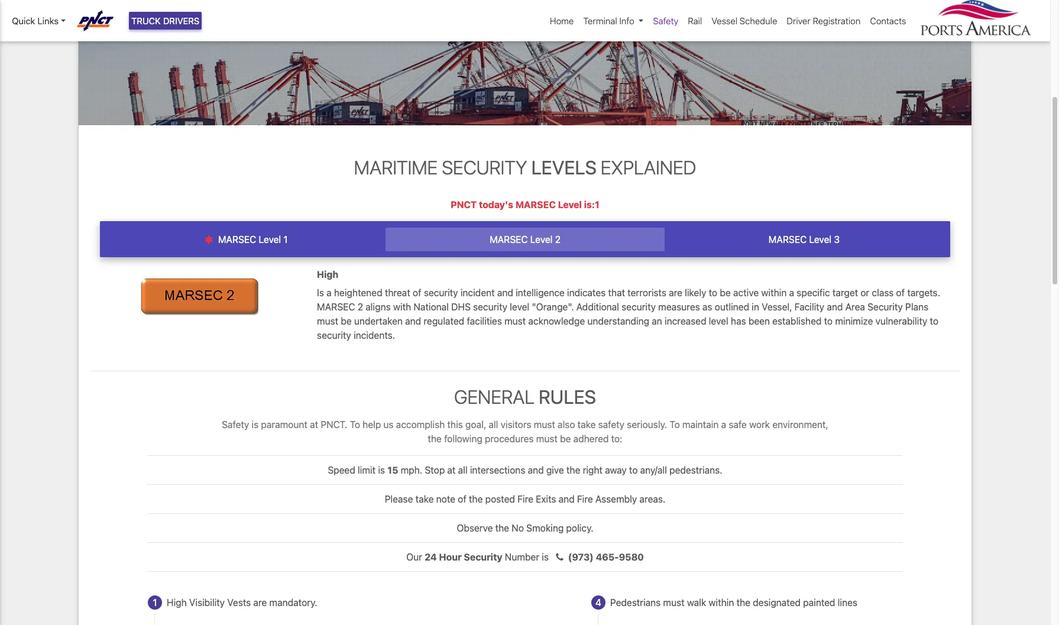 Task type: vqa. For each thing, say whether or not it's contained in the screenshot.
Corporate Info link
no



Task type: describe. For each thing, give the bounding box(es) containing it.
are inside is a heightened threat of security incident and intelligence indicates that terrorists are likely to be active within a specific target or class of targets. marsec 2 aligns with national dhs security level "orange". additional security measures as outlined in vessel, facility and area security plans must be undertaken and regulated facilities must acknowledge understanding an increased level has been established to minimize vulnerability to security incidents.
[[669, 287, 683, 298]]

of right class
[[897, 287, 905, 298]]

threat
[[385, 287, 410, 298]]

quick links link
[[12, 14, 65, 27]]

aligns
[[366, 301, 391, 312]]

the inside 'safety is paramount at pnct. to help us accomplish this goal, all visitors must also take safety seriously. to maintain a safe work environment, the following procedures must be adhered to:'
[[428, 434, 442, 444]]

safety for safety is paramount at pnct. to help us accomplish this goal, all visitors must also take safety seriously. to maintain a safe work environment, the following procedures must be adhered to:
[[222, 419, 249, 430]]

is:1
[[584, 199, 600, 210]]

help
[[363, 419, 381, 430]]

1 horizontal spatial level
[[709, 316, 729, 326]]

truck drivers
[[131, 15, 200, 26]]

24
[[425, 552, 437, 563]]

is inside 'safety is paramount at pnct. to help us accomplish this goal, all visitors must also take safety seriously. to maintain a safe work environment, the following procedures must be adhered to:'
[[252, 419, 259, 430]]

goal,
[[466, 419, 486, 430]]

hour
[[439, 552, 462, 563]]

2 horizontal spatial be
[[720, 287, 731, 298]]

2 vertical spatial security
[[464, 552, 503, 563]]

paramount
[[261, 419, 308, 430]]

1 vertical spatial are
[[253, 597, 267, 608]]

level for marsec level 2
[[530, 234, 553, 245]]

pedestrians
[[610, 597, 661, 608]]

2 inside tab list
[[555, 234, 561, 245]]

quick links
[[12, 15, 58, 26]]

work
[[750, 419, 770, 430]]

security left the incidents.
[[317, 330, 351, 340]]

areas.
[[640, 494, 666, 505]]

marsec inside is a heightened threat of security incident and intelligence indicates that terrorists are likely to be active within a specific target or class of targets. marsec 2 aligns with national dhs security level "orange". additional security measures as outlined in vessel, facility and area security plans must be undertaken and regulated facilities must acknowledge understanding an increased level has been established to minimize vulnerability to security incidents.
[[317, 301, 355, 312]]

marsec level 3
[[769, 234, 840, 245]]

incident
[[461, 287, 495, 298]]

"orange".
[[532, 301, 574, 312]]

right
[[583, 465, 603, 476]]

0 vertical spatial security
[[442, 156, 527, 178]]

general
[[454, 385, 535, 408]]

1 vertical spatial be
[[341, 316, 352, 326]]

rules
[[539, 385, 596, 408]]

an
[[652, 316, 662, 326]]

targets.
[[908, 287, 941, 298]]

mandatory.
[[269, 597, 317, 608]]

specific
[[797, 287, 830, 298]]

indicates
[[567, 287, 606, 298]]

marsec level 2
[[490, 234, 561, 245]]

must left walk
[[663, 597, 685, 608]]

15
[[388, 465, 398, 476]]

observe the no smoking policy.
[[457, 523, 594, 534]]

with
[[393, 301, 411, 312]]

exits
[[536, 494, 556, 505]]

level for marsec level 3
[[810, 234, 832, 245]]

intelligence
[[516, 287, 565, 298]]

security up national
[[424, 287, 458, 298]]

incidents.
[[354, 330, 395, 340]]

terminal
[[583, 15, 617, 26]]

also
[[558, 419, 575, 430]]

links
[[37, 15, 58, 26]]

of right port
[[604, 4, 623, 32]]

work.
[[807, 4, 860, 32]]

our 24 hour security number is
[[406, 552, 551, 563]]

minimize
[[835, 316, 873, 326]]

visit
[[721, 4, 759, 32]]

vulnerability
[[876, 316, 928, 326]]

2 fire from the left
[[577, 494, 593, 505]]

to right away
[[629, 465, 638, 476]]

posted
[[485, 494, 515, 505]]

smoking
[[527, 523, 564, 534]]

lines
[[838, 597, 858, 608]]

give
[[546, 465, 564, 476]]

marsec for marsec level 1
[[218, 234, 256, 245]]

security down the terrorists
[[622, 301, 656, 312]]

maritime security levels explained
[[354, 156, 696, 178]]

high for high visibility vests are mandatory.
[[167, 597, 187, 608]]

number
[[505, 552, 540, 563]]

designated
[[753, 597, 801, 608]]

limit
[[358, 465, 376, 476]]

0 vertical spatial level
[[510, 301, 530, 312]]

this
[[448, 419, 463, 430]]

class
[[872, 287, 894, 298]]

pedestrians must walk within the designated painted lines
[[610, 597, 858, 608]]

terrorists
[[628, 287, 667, 298]]

registration
[[813, 15, 861, 26]]

terminal info
[[583, 15, 635, 26]]

regulated
[[424, 316, 465, 326]]

safety link
[[649, 9, 683, 32]]

must up the give
[[536, 434, 558, 444]]

is a heightened threat of security incident and intelligence indicates that terrorists are likely to be active within a specific target or class of targets. marsec 2 aligns with national dhs security level "orange". additional security measures as outlined in vessel, facility and area security plans must be undertaken and regulated facilities must acknowledge understanding an increased level has been established to minimize vulnerability to security incidents.
[[317, 287, 941, 340]]

pnct.
[[321, 419, 347, 430]]

4
[[596, 597, 602, 608]]

pnct
[[451, 199, 477, 210]]

level for marsec level 1
[[259, 234, 281, 245]]

been
[[749, 316, 770, 326]]

away
[[605, 465, 627, 476]]

safety for safety
[[653, 15, 679, 26]]

to:
[[611, 434, 623, 444]]

vests
[[227, 597, 251, 608]]

contacts
[[870, 15, 907, 26]]

likely
[[685, 287, 707, 298]]

within inside is a heightened threat of security incident and intelligence indicates that terrorists are likely to be active within a specific target or class of targets. marsec 2 aligns with national dhs security level "orange". additional security measures as outlined in vessel, facility and area security plans must be undertaken and regulated facilities must acknowledge understanding an increased level has been established to minimize vulnerability to security incidents.
[[762, 287, 787, 298]]

stop
[[425, 465, 445, 476]]

area
[[846, 301, 865, 312]]

environment,
[[773, 419, 829, 430]]

understanding
[[588, 316, 650, 326]]

driver registration link
[[782, 9, 866, 32]]

please
[[385, 494, 413, 505]]

2 inside is a heightened threat of security incident and intelligence indicates that terrorists are likely to be active within a specific target or class of targets. marsec 2 aligns with national dhs security level "orange". additional security measures as outlined in vessel, facility and area security plans must be undertaken and regulated facilities must acknowledge understanding an increased level has been established to minimize vulnerability to security incidents.
[[358, 301, 363, 312]]

must left also
[[534, 419, 555, 430]]

safe
[[729, 419, 747, 430]]

2 horizontal spatial a
[[789, 287, 795, 298]]

1 vertical spatial within
[[709, 597, 734, 608]]

seriously.
[[627, 419, 667, 430]]

acknowledge
[[528, 316, 585, 326]]



Task type: locate. For each thing, give the bounding box(es) containing it.
plans
[[906, 301, 929, 312]]

1 to from the left
[[350, 419, 360, 430]]

please take note of the posted fire exits and fire assembly areas.
[[385, 494, 666, 505]]

1 fire from the left
[[518, 494, 534, 505]]

2 vertical spatial is
[[542, 552, 549, 563]]

all right goal,
[[489, 419, 498, 430]]

the left no
[[496, 523, 509, 534]]

the left designated
[[737, 597, 751, 608]]

0 vertical spatial are
[[669, 287, 683, 298]]

security down class
[[868, 301, 903, 312]]

our
[[406, 552, 422, 563]]

high left visibility
[[167, 597, 187, 608]]

be down heightened
[[341, 316, 352, 326]]

policy.
[[566, 523, 594, 534]]

1 horizontal spatial is
[[378, 465, 385, 476]]

or
[[861, 287, 870, 298]]

contacts link
[[866, 9, 911, 32]]

1 vertical spatial take
[[416, 494, 434, 505]]

vessel,
[[762, 301, 792, 312]]

truck drivers link
[[129, 12, 202, 30]]

1 horizontal spatial safety
[[653, 15, 679, 26]]

are up measures
[[669, 287, 683, 298]]

rail link
[[683, 9, 707, 32]]

0 horizontal spatial is
[[252, 419, 259, 430]]

explained
[[601, 156, 696, 178]]

accomplish
[[396, 419, 445, 430]]

be down also
[[560, 434, 571, 444]]

0 horizontal spatial at
[[310, 419, 318, 430]]

safety left paramount
[[222, 419, 249, 430]]

in inside is a heightened threat of security incident and intelligence indicates that terrorists are likely to be active within a specific target or class of targets. marsec 2 aligns with national dhs security level "orange". additional security measures as outlined in vessel, facility and area security plans must be undertaken and regulated facilities must acknowledge understanding an increased level has been established to minimize vulnerability to security incidents.
[[752, 301, 760, 312]]

as
[[703, 301, 713, 312]]

0 horizontal spatial be
[[341, 316, 352, 326]]

tab list containing marsec level 1
[[100, 221, 951, 258]]

0 vertical spatial safety
[[653, 15, 679, 26]]

safety inside 'safety is paramount at pnct. to help us accomplish this goal, all visitors must also take safety seriously. to maintain a safe work environment, the following procedures must be adhered to:'
[[222, 419, 249, 430]]

within right walk
[[709, 597, 734, 608]]

driver registration
[[787, 15, 861, 26]]

0 vertical spatial take
[[578, 419, 596, 430]]

level down as
[[709, 316, 729, 326]]

high for high
[[317, 269, 339, 280]]

no
[[512, 523, 524, 534]]

0 vertical spatial in
[[499, 4, 516, 32]]

is
[[252, 419, 259, 430], [378, 465, 385, 476], [542, 552, 549, 563]]

in up the been
[[752, 301, 760, 312]]

security down observe
[[464, 552, 503, 563]]

0 horizontal spatial safety
[[222, 419, 249, 430]]

1 horizontal spatial to
[[670, 419, 680, 430]]

measures
[[659, 301, 700, 312]]

active
[[733, 287, 759, 298]]

1 vertical spatial 2
[[358, 301, 363, 312]]

increased
[[665, 316, 707, 326]]

the
[[521, 4, 553, 32], [428, 434, 442, 444], [567, 465, 581, 476], [469, 494, 483, 505], [496, 523, 509, 534], [737, 597, 751, 608]]

target
[[833, 287, 858, 298]]

level
[[510, 301, 530, 312], [709, 316, 729, 326]]

fire left exits on the right bottom of the page
[[518, 494, 534, 505]]

1 horizontal spatial fire
[[577, 494, 593, 505]]

2 horizontal spatial is
[[542, 552, 549, 563]]

0 vertical spatial all
[[489, 419, 498, 430]]

the left port
[[521, 4, 553, 32]]

quick
[[12, 15, 35, 26]]

at inside 'safety is paramount at pnct. to help us accomplish this goal, all visitors must also take safety seriously. to maintain a safe work environment, the following procedures must be adhered to:'
[[310, 419, 318, 430]]

is left the phone image
[[542, 552, 549, 563]]

undertaken
[[354, 316, 403, 326]]

of
[[604, 4, 623, 32], [413, 287, 422, 298], [897, 287, 905, 298], [458, 494, 467, 505]]

vessel
[[712, 15, 738, 26]]

terminal info link
[[579, 9, 649, 32]]

0 horizontal spatial level
[[510, 301, 530, 312]]

(973)
[[568, 552, 594, 563]]

to left visit
[[697, 4, 716, 32]]

1 horizontal spatial a
[[721, 419, 727, 430]]

0 horizontal spatial in
[[499, 4, 516, 32]]

0 vertical spatial at
[[310, 419, 318, 430]]

vessel schedule link
[[707, 9, 782, 32]]

to down facility
[[824, 316, 833, 326]]

fire up policy.
[[577, 494, 593, 505]]

3
[[834, 234, 840, 245]]

be
[[720, 287, 731, 298], [341, 316, 352, 326], [560, 434, 571, 444]]

mph.
[[401, 465, 422, 476]]

to left help
[[350, 419, 360, 430]]

high up the is
[[317, 269, 339, 280]]

speed limit is 15 mph. stop at all intersections and give the right away to any/all pedestrians.
[[328, 465, 723, 476]]

0 horizontal spatial within
[[709, 597, 734, 608]]

1 vertical spatial all
[[458, 465, 468, 476]]

marsec level 3 link
[[665, 228, 944, 252]]

all right stop
[[458, 465, 468, 476]]

in
[[499, 4, 516, 32], [752, 301, 760, 312]]

marsec for marsec level 2
[[490, 234, 528, 245]]

must down the is
[[317, 316, 338, 326]]

home
[[550, 15, 574, 26]]

security up facilities at bottom left
[[473, 301, 508, 312]]

1 horizontal spatial 2
[[555, 234, 561, 245]]

0 vertical spatial be
[[720, 287, 731, 298]]

1 horizontal spatial 1
[[284, 234, 288, 245]]

today's
[[479, 199, 513, 210]]

home link
[[545, 9, 579, 32]]

is left 15
[[378, 465, 385, 476]]

phone image
[[551, 552, 568, 562]]

1 vertical spatial 1
[[153, 597, 157, 608]]

1 horizontal spatial in
[[752, 301, 760, 312]]

marsec for marsec level 3
[[769, 234, 807, 245]]

at right stop
[[447, 465, 456, 476]]

maintain
[[683, 419, 719, 430]]

visitors
[[501, 419, 532, 430]]

(973) 465-9580
[[568, 552, 644, 563]]

0 horizontal spatial fire
[[518, 494, 534, 505]]

1 vertical spatial safety
[[222, 419, 249, 430]]

1 vertical spatial level
[[709, 316, 729, 326]]

take left note on the bottom
[[416, 494, 434, 505]]

0 horizontal spatial are
[[253, 597, 267, 608]]

the right the give
[[567, 465, 581, 476]]

pnct today's marsec level is:1
[[451, 199, 600, 210]]

1 horizontal spatial high
[[317, 269, 339, 280]]

take up adhered
[[578, 419, 596, 430]]

0 vertical spatial is
[[252, 419, 259, 430]]

be inside 'safety is paramount at pnct. to help us accomplish this goal, all visitors must also take safety seriously. to maintain a safe work environment, the following procedures must be adhered to:'
[[560, 434, 571, 444]]

info
[[620, 15, 635, 26]]

0 horizontal spatial all
[[458, 465, 468, 476]]

of right note on the bottom
[[458, 494, 467, 505]]

2 down heightened
[[358, 301, 363, 312]]

in left home
[[499, 4, 516, 32]]

all
[[489, 419, 498, 430], [458, 465, 468, 476]]

0 vertical spatial high
[[317, 269, 339, 280]]

1 vertical spatial at
[[447, 465, 456, 476]]

0 vertical spatial within
[[762, 287, 787, 298]]

us
[[384, 419, 394, 430]]

in the port of ny/nj to visit and work.
[[494, 4, 860, 32]]

safety inside safety link
[[653, 15, 679, 26]]

painted
[[803, 597, 836, 608]]

walk
[[687, 597, 706, 608]]

1 vertical spatial high
[[167, 597, 187, 608]]

2 vertical spatial be
[[560, 434, 571, 444]]

1 horizontal spatial within
[[762, 287, 787, 298]]

to left maintain
[[670, 419, 680, 430]]

the left posted
[[469, 494, 483, 505]]

1 vertical spatial security
[[868, 301, 903, 312]]

0 vertical spatial 1
[[284, 234, 288, 245]]

following
[[444, 434, 483, 444]]

at left pnct. on the bottom of the page
[[310, 419, 318, 430]]

maritime
[[354, 156, 438, 178]]

tab list
[[100, 221, 951, 258]]

established
[[773, 316, 822, 326]]

0 vertical spatial 2
[[555, 234, 561, 245]]

ny/nj
[[628, 4, 692, 32]]

observe
[[457, 523, 493, 534]]

within up vessel, on the right
[[762, 287, 787, 298]]

0 horizontal spatial high
[[167, 597, 187, 608]]

2
[[555, 234, 561, 245], [358, 301, 363, 312]]

safety is paramount at pnct. to help us accomplish this goal, all visitors must also take safety seriously. to maintain a safe work environment, the following procedures must be adhered to:
[[222, 419, 829, 444]]

pedestrians.
[[670, 465, 723, 476]]

0 horizontal spatial a
[[327, 287, 332, 298]]

2 down the pnct today's marsec level is:1
[[555, 234, 561, 245]]

1 vertical spatial is
[[378, 465, 385, 476]]

9580
[[619, 552, 644, 563]]

take inside 'safety is paramount at pnct. to help us accomplish this goal, all visitors must also take safety seriously. to maintain a safe work environment, the following procedures must be adhered to:'
[[578, 419, 596, 430]]

intersections
[[470, 465, 526, 476]]

2 to from the left
[[670, 419, 680, 430]]

0 horizontal spatial 1
[[153, 597, 157, 608]]

take
[[578, 419, 596, 430], [416, 494, 434, 505]]

to down the targets.
[[930, 316, 939, 326]]

any/all
[[640, 465, 667, 476]]

has
[[731, 316, 746, 326]]

1 horizontal spatial be
[[560, 434, 571, 444]]

safety
[[598, 419, 625, 430]]

a up vessel, on the right
[[789, 287, 795, 298]]

1 horizontal spatial at
[[447, 465, 456, 476]]

0 horizontal spatial 2
[[358, 301, 363, 312]]

0 horizontal spatial take
[[416, 494, 434, 505]]

all inside 'safety is paramount at pnct. to help us accomplish this goal, all visitors must also take safety seriously. to maintain a safe work environment, the following procedures must be adhered to:'
[[489, 419, 498, 430]]

of right threat
[[413, 287, 422, 298]]

marsec
[[516, 199, 556, 210], [218, 234, 256, 245], [490, 234, 528, 245], [769, 234, 807, 245], [317, 301, 355, 312]]

and
[[765, 4, 802, 32], [497, 287, 513, 298], [827, 301, 843, 312], [405, 316, 421, 326], [528, 465, 544, 476], [559, 494, 575, 505]]

visibility
[[189, 597, 225, 608]]

dhs
[[451, 301, 471, 312]]

adhered
[[574, 434, 609, 444]]

facilities
[[467, 316, 502, 326]]

1 horizontal spatial take
[[578, 419, 596, 430]]

is left paramount
[[252, 419, 259, 430]]

1
[[284, 234, 288, 245], [153, 597, 157, 608]]

0 horizontal spatial to
[[350, 419, 360, 430]]

high
[[317, 269, 339, 280], [167, 597, 187, 608]]

security inside is a heightened threat of security incident and intelligence indicates that terrorists are likely to be active within a specific target or class of targets. marsec 2 aligns with national dhs security level "orange". additional security measures as outlined in vessel, facility and area security plans must be undertaken and regulated facilities must acknowledge understanding an increased level has been established to minimize vulnerability to security incidents.
[[868, 301, 903, 312]]

1 vertical spatial in
[[752, 301, 760, 312]]

must right facilities at bottom left
[[505, 316, 526, 326]]

safety left rail
[[653, 15, 679, 26]]

level down intelligence
[[510, 301, 530, 312]]

1 horizontal spatial are
[[669, 287, 683, 298]]

a inside 'safety is paramount at pnct. to help us accomplish this goal, all visitors must also take safety seriously. to maintain a safe work environment, the following procedures must be adhered to:'
[[721, 419, 727, 430]]

to up as
[[709, 287, 718, 298]]

a left the safe
[[721, 419, 727, 430]]

at
[[310, 419, 318, 430], [447, 465, 456, 476]]

1 horizontal spatial all
[[489, 419, 498, 430]]

marsec level 1 link
[[107, 228, 386, 252]]

security up today's on the left of the page
[[442, 156, 527, 178]]

be up outlined
[[720, 287, 731, 298]]

are right vests at left bottom
[[253, 597, 267, 608]]

a right the is
[[327, 287, 332, 298]]

the down the accomplish
[[428, 434, 442, 444]]



